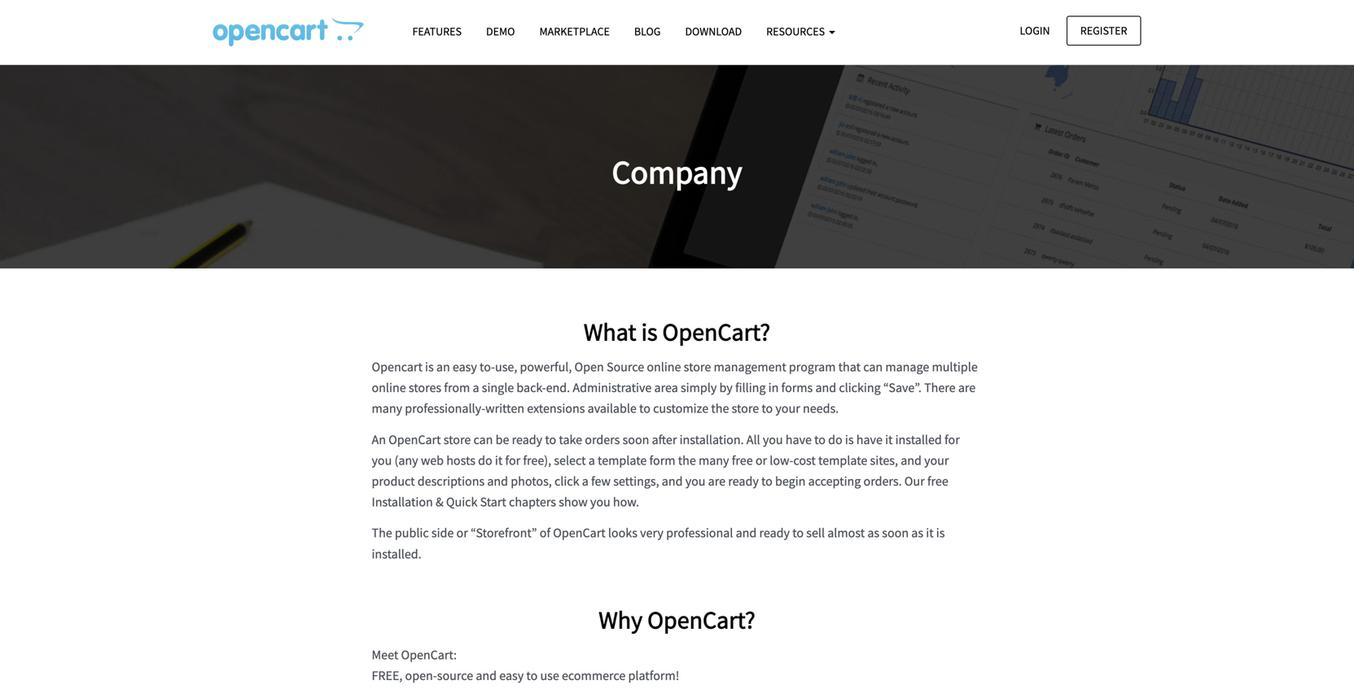 Task type: vqa. For each thing, say whether or not it's contained in the screenshot.
and within the The public side or "Storefront" of OpenCart looks very professional and ready to sell almost as soon as it is installed.
yes



Task type: locate. For each thing, give the bounding box(es) containing it.
1 vertical spatial easy
[[500, 668, 524, 685]]

0 vertical spatial or
[[756, 453, 767, 469]]

0 vertical spatial it
[[885, 432, 893, 448]]

as right almost
[[868, 526, 880, 542]]

0 vertical spatial store
[[684, 359, 711, 376]]

2 vertical spatial it
[[926, 526, 934, 542]]

easy right the an
[[453, 359, 477, 376]]

0 horizontal spatial or
[[457, 526, 468, 542]]

0 vertical spatial opencart
[[389, 432, 441, 448]]

opencart inside an opencart store can be ready to take orders soon after installation. all you have to do is have it installed for you (any web hosts do it for free), select a template form the many free or low-cost template sites, and your product descriptions and photos, click a few settings, and you are ready to begin accepting orders. our free installation & quick start chapters show you how.
[[389, 432, 441, 448]]

opencart? up platform!
[[648, 605, 756, 636]]

2 horizontal spatial store
[[732, 401, 759, 417]]

online up the area
[[647, 359, 681, 376]]

blog link
[[622, 17, 673, 46]]

template up the accepting
[[819, 453, 868, 469]]

all
[[747, 432, 761, 448]]

and up "needs."
[[816, 380, 837, 396]]

source
[[437, 668, 473, 685]]

1 vertical spatial online
[[372, 380, 406, 396]]

0 horizontal spatial easy
[[453, 359, 477, 376]]

1 vertical spatial opencart
[[553, 526, 606, 542]]

1 vertical spatial soon
[[882, 526, 909, 542]]

an opencart store can be ready to take orders soon after installation. all you have to do is have it installed for you (any web hosts do it for free), select a template form the many free or low-cost template sites, and your product descriptions and photos, click a few settings, and you are ready to begin accepting orders. our free installation & quick start chapters show you how.
[[372, 432, 960, 511]]

online
[[647, 359, 681, 376], [372, 380, 406, 396]]

0 horizontal spatial store
[[444, 432, 471, 448]]

0 horizontal spatial for
[[505, 453, 521, 469]]

as
[[868, 526, 880, 542], [912, 526, 924, 542]]

or left 'low-'
[[756, 453, 767, 469]]

1 vertical spatial it
[[495, 453, 503, 469]]

1 horizontal spatial it
[[885, 432, 893, 448]]

1 vertical spatial free
[[928, 474, 949, 490]]

0 horizontal spatial do
[[478, 453, 493, 469]]

side
[[432, 526, 454, 542]]

"save".
[[884, 380, 922, 396]]

2 horizontal spatial it
[[926, 526, 934, 542]]

1 vertical spatial opencart?
[[648, 605, 756, 636]]

do down "needs."
[[829, 432, 843, 448]]

management
[[714, 359, 787, 376]]

in
[[769, 380, 779, 396]]

1 vertical spatial store
[[732, 401, 759, 417]]

opencart:
[[401, 647, 457, 664]]

0 horizontal spatial template
[[598, 453, 647, 469]]

1 vertical spatial can
[[474, 432, 493, 448]]

the inside opencart is an easy to-use, powerful, open source online store management program that can manage multiple online stores from a single back-end. administrative area simply by filling in forms and clicking "save". there are many professionally-written extensions available to customize the store to your needs.
[[711, 401, 729, 417]]

demo
[[486, 24, 515, 39]]

soon inside the public side or "storefront" of opencart looks very professional and ready to sell almost as soon as it is installed.
[[882, 526, 909, 542]]

resources
[[767, 24, 828, 39]]

form
[[650, 453, 676, 469]]

and right the professional
[[736, 526, 757, 542]]

store inside an opencart store can be ready to take orders soon after installation. all you have to do is have it installed for you (any web hosts do it for free), select a template form the many free or low-cost template sites, and your product descriptions and photos, click a few settings, and you are ready to begin accepting orders. our free installation & quick start chapters show you how.
[[444, 432, 471, 448]]

you
[[763, 432, 783, 448], [372, 453, 392, 469], [686, 474, 706, 490], [590, 494, 611, 511]]

can
[[864, 359, 883, 376], [474, 432, 493, 448]]

0 vertical spatial are
[[959, 380, 976, 396]]

clicking
[[839, 380, 881, 396]]

are down "installation."
[[708, 474, 726, 490]]

a left the few
[[582, 474, 589, 490]]

and inside the public side or "storefront" of opencart looks very professional and ready to sell almost as soon as it is installed.
[[736, 526, 757, 542]]

0 vertical spatial soon
[[623, 432, 650, 448]]

0 horizontal spatial soon
[[623, 432, 650, 448]]

quick
[[446, 494, 478, 511]]

easy left use
[[500, 668, 524, 685]]

ready
[[512, 432, 543, 448], [728, 474, 759, 490], [760, 526, 790, 542]]

ready up free),
[[512, 432, 543, 448]]

download link
[[673, 17, 754, 46]]

many
[[372, 401, 402, 417], [699, 453, 729, 469]]

for down be
[[505, 453, 521, 469]]

features link
[[400, 17, 474, 46]]

very
[[640, 526, 664, 542]]

0 horizontal spatial ready
[[512, 432, 543, 448]]

is inside an opencart store can be ready to take orders soon after installation. all you have to do is have it installed for you (any web hosts do it for free), select a template form the many free or low-cost template sites, and your product descriptions and photos, click a few settings, and you are ready to begin accepting orders. our free installation & quick start chapters show you how.
[[845, 432, 854, 448]]

installation.
[[680, 432, 744, 448]]

or inside an opencart store can be ready to take orders soon after installation. all you have to do is have it installed for you (any web hosts do it for free), select a template form the many free or low-cost template sites, and your product descriptions and photos, click a few settings, and you are ready to begin accepting orders. our free installation & quick start chapters show you how.
[[756, 453, 767, 469]]

1 horizontal spatial do
[[829, 432, 843, 448]]

how.
[[613, 494, 639, 511]]

soon left after
[[623, 432, 650, 448]]

0 horizontal spatial are
[[708, 474, 726, 490]]

0 vertical spatial the
[[711, 401, 729, 417]]

opencart down show
[[553, 526, 606, 542]]

product
[[372, 474, 415, 490]]

soon right almost
[[882, 526, 909, 542]]

1 vertical spatial or
[[457, 526, 468, 542]]

0 vertical spatial a
[[473, 380, 479, 396]]

"storefront"
[[471, 526, 537, 542]]

and inside meet opencart: free, open-source and easy to use ecommerce platform!
[[476, 668, 497, 685]]

ready down all
[[728, 474, 759, 490]]

0 vertical spatial can
[[864, 359, 883, 376]]

source
[[607, 359, 644, 376]]

0 vertical spatial your
[[776, 401, 801, 417]]

and
[[816, 380, 837, 396], [901, 453, 922, 469], [487, 474, 508, 490], [662, 474, 683, 490], [736, 526, 757, 542], [476, 668, 497, 685]]

0 horizontal spatial have
[[786, 432, 812, 448]]

as down our
[[912, 526, 924, 542]]

a right from
[[473, 380, 479, 396]]

can left be
[[474, 432, 493, 448]]

1 horizontal spatial for
[[945, 432, 960, 448]]

and right source
[[476, 668, 497, 685]]

0 horizontal spatial the
[[678, 453, 696, 469]]

installed.
[[372, 546, 422, 563]]

installation
[[372, 494, 433, 511]]

1 vertical spatial your
[[925, 453, 949, 469]]

opencart? up management
[[663, 317, 771, 347]]

download
[[685, 24, 742, 39]]

many down "installation."
[[699, 453, 729, 469]]

stores
[[409, 380, 442, 396]]

0 vertical spatial online
[[647, 359, 681, 376]]

free right our
[[928, 474, 949, 490]]

to
[[639, 401, 651, 417], [762, 401, 773, 417], [545, 432, 557, 448], [815, 432, 826, 448], [762, 474, 773, 490], [793, 526, 804, 542], [527, 668, 538, 685]]

your
[[776, 401, 801, 417], [925, 453, 949, 469]]

sell
[[807, 526, 825, 542]]

single
[[482, 380, 514, 396]]

template up settings,
[[598, 453, 647, 469]]

to left use
[[527, 668, 538, 685]]

can right that
[[864, 359, 883, 376]]

0 horizontal spatial as
[[868, 526, 880, 542]]

back-
[[517, 380, 546, 396]]

your down the forms
[[776, 401, 801, 417]]

are
[[959, 380, 976, 396], [708, 474, 726, 490]]

a right select
[[589, 453, 595, 469]]

are down multiple
[[959, 380, 976, 396]]

it
[[885, 432, 893, 448], [495, 453, 503, 469], [926, 526, 934, 542]]

2 horizontal spatial ready
[[760, 526, 790, 542]]

1 horizontal spatial have
[[857, 432, 883, 448]]

1 horizontal spatial can
[[864, 359, 883, 376]]

orders
[[585, 432, 620, 448]]

1 horizontal spatial many
[[699, 453, 729, 469]]

1 horizontal spatial or
[[756, 453, 767, 469]]

or
[[756, 453, 767, 469], [457, 526, 468, 542]]

opencart up (any
[[389, 432, 441, 448]]

(any
[[395, 453, 418, 469]]

the right form at the bottom of the page
[[678, 453, 696, 469]]

forms
[[782, 380, 813, 396]]

0 vertical spatial many
[[372, 401, 402, 417]]

opencart - company image
[[213, 17, 364, 46]]

blog
[[634, 24, 661, 39]]

1 horizontal spatial soon
[[882, 526, 909, 542]]

easy
[[453, 359, 477, 376], [500, 668, 524, 685]]

installed
[[896, 432, 942, 448]]

the down by
[[711, 401, 729, 417]]

and down form at the bottom of the page
[[662, 474, 683, 490]]

1 horizontal spatial store
[[684, 359, 711, 376]]

store up hosts
[[444, 432, 471, 448]]

written
[[486, 401, 525, 417]]

and up our
[[901, 453, 922, 469]]

1 horizontal spatial the
[[711, 401, 729, 417]]

0 vertical spatial opencart?
[[663, 317, 771, 347]]

1 horizontal spatial online
[[647, 359, 681, 376]]

administrative
[[573, 380, 652, 396]]

0 horizontal spatial it
[[495, 453, 503, 469]]

1 horizontal spatial opencart
[[553, 526, 606, 542]]

1 vertical spatial are
[[708, 474, 726, 490]]

online down opencart
[[372, 380, 406, 396]]

there
[[925, 380, 956, 396]]

0 horizontal spatial can
[[474, 432, 493, 448]]

to right available
[[639, 401, 651, 417]]

1 vertical spatial ready
[[728, 474, 759, 490]]

2 vertical spatial store
[[444, 432, 471, 448]]

many up an
[[372, 401, 402, 417]]

0 horizontal spatial your
[[776, 401, 801, 417]]

store up simply
[[684, 359, 711, 376]]

0 vertical spatial free
[[732, 453, 753, 469]]

2 have from the left
[[857, 432, 883, 448]]

1 vertical spatial do
[[478, 453, 493, 469]]

for right installed
[[945, 432, 960, 448]]

an
[[372, 432, 386, 448]]

1 vertical spatial the
[[678, 453, 696, 469]]

0 horizontal spatial opencart
[[389, 432, 441, 448]]

2 vertical spatial ready
[[760, 526, 790, 542]]

1 horizontal spatial as
[[912, 526, 924, 542]]

your down installed
[[925, 453, 949, 469]]

store down filling
[[732, 401, 759, 417]]

professional
[[666, 526, 733, 542]]

ready left sell
[[760, 526, 790, 542]]

0 horizontal spatial free
[[732, 453, 753, 469]]

for
[[945, 432, 960, 448], [505, 453, 521, 469]]

free down all
[[732, 453, 753, 469]]

template
[[598, 453, 647, 469], [819, 453, 868, 469]]

1 horizontal spatial easy
[[500, 668, 524, 685]]

1 horizontal spatial are
[[959, 380, 976, 396]]

is
[[642, 317, 658, 347], [425, 359, 434, 376], [845, 432, 854, 448], [937, 526, 945, 542]]

soon
[[623, 432, 650, 448], [882, 526, 909, 542]]

easy inside opencart is an easy to-use, powerful, open source online store management program that can manage multiple online stores from a single back-end. administrative area simply by filling in forms and clicking "save". there are many professionally-written extensions available to customize the store to your needs.
[[453, 359, 477, 376]]

open-
[[405, 668, 437, 685]]

start
[[480, 494, 507, 511]]

to inside the public side or "storefront" of opencart looks very professional and ready to sell almost as soon as it is installed.
[[793, 526, 804, 542]]

0 vertical spatial easy
[[453, 359, 477, 376]]

do right hosts
[[478, 453, 493, 469]]

looks
[[608, 526, 638, 542]]

have up cost
[[786, 432, 812, 448]]

1 horizontal spatial template
[[819, 453, 868, 469]]

the public side or "storefront" of opencart looks very professional and ready to sell almost as soon as it is installed.
[[372, 526, 945, 563]]

have up sites,
[[857, 432, 883, 448]]

you right all
[[763, 432, 783, 448]]

have
[[786, 432, 812, 448], [857, 432, 883, 448]]

to left sell
[[793, 526, 804, 542]]

soon inside an opencart store can be ready to take orders soon after installation. all you have to do is have it installed for you (any web hosts do it for free), select a template form the many free or low-cost template sites, and your product descriptions and photos, click a few settings, and you are ready to begin accepting orders. our free installation & quick start chapters show you how.
[[623, 432, 650, 448]]

opencart?
[[663, 317, 771, 347], [648, 605, 756, 636]]

that
[[839, 359, 861, 376]]

1 horizontal spatial your
[[925, 453, 949, 469]]

1 vertical spatial many
[[699, 453, 729, 469]]

after
[[652, 432, 677, 448]]

or right side
[[457, 526, 468, 542]]

0 horizontal spatial online
[[372, 380, 406, 396]]

why opencart?
[[599, 605, 756, 636]]

0 horizontal spatial many
[[372, 401, 402, 417]]



Task type: describe. For each thing, give the bounding box(es) containing it.
why
[[599, 605, 643, 636]]

0 vertical spatial for
[[945, 432, 960, 448]]

available
[[588, 401, 637, 417]]

0 vertical spatial do
[[829, 432, 843, 448]]

it inside the public side or "storefront" of opencart looks very professional and ready to sell almost as soon as it is installed.
[[926, 526, 934, 542]]

2 as from the left
[[912, 526, 924, 542]]

is inside the public side or "storefront" of opencart looks very professional and ready to sell almost as soon as it is installed.
[[937, 526, 945, 542]]

1 vertical spatial a
[[589, 453, 595, 469]]

few
[[591, 474, 611, 490]]

what
[[584, 317, 637, 347]]

many inside an opencart store can be ready to take orders soon after installation. all you have to do is have it installed for you (any web hosts do it for free), select a template form the many free or low-cost template sites, and your product descriptions and photos, click a few settings, and you are ready to begin accepting orders. our free installation & quick start chapters show you how.
[[699, 453, 729, 469]]

company
[[612, 151, 742, 192]]

easy inside meet opencart: free, open-source and easy to use ecommerce platform!
[[500, 668, 524, 685]]

take
[[559, 432, 582, 448]]

to left take
[[545, 432, 557, 448]]

1 horizontal spatial ready
[[728, 474, 759, 490]]

register link
[[1067, 16, 1142, 46]]

2 template from the left
[[819, 453, 868, 469]]

and inside opencart is an easy to-use, powerful, open source online store management program that can manage multiple online stores from a single back-end. administrative area simply by filling in forms and clicking "save". there are many professionally-written extensions available to customize the store to your needs.
[[816, 380, 837, 396]]

of
[[540, 526, 551, 542]]

1 template from the left
[[598, 453, 647, 469]]

you down "installation."
[[686, 474, 706, 490]]

sites,
[[870, 453, 898, 469]]

multiple
[[932, 359, 978, 376]]

begin
[[776, 474, 806, 490]]

chapters
[[509, 494, 556, 511]]

low-
[[770, 453, 794, 469]]

the inside an opencart store can be ready to take orders soon after installation. all you have to do is have it installed for you (any web hosts do it for free), select a template form the many free or low-cost template sites, and your product descriptions and photos, click a few settings, and you are ready to begin accepting orders. our free installation & quick start chapters show you how.
[[678, 453, 696, 469]]

customize
[[653, 401, 709, 417]]

to up cost
[[815, 432, 826, 448]]

you down an
[[372, 453, 392, 469]]

area
[[655, 380, 678, 396]]

cost
[[794, 453, 816, 469]]

your inside an opencart store can be ready to take orders soon after installation. all you have to do is have it installed for you (any web hosts do it for free), select a template form the many free or low-cost template sites, and your product descriptions and photos, click a few settings, and you are ready to begin accepting orders. our free installation & quick start chapters show you how.
[[925, 453, 949, 469]]

ready inside the public side or "storefront" of opencart looks very professional and ready to sell almost as soon as it is installed.
[[760, 526, 790, 542]]

are inside opencart is an easy to-use, powerful, open source online store management program that can manage multiple online stores from a single back-end. administrative area simply by filling in forms and clicking "save". there are many professionally-written extensions available to customize the store to your needs.
[[959, 380, 976, 396]]

be
[[496, 432, 509, 448]]

settings,
[[614, 474, 659, 490]]

simply
[[681, 380, 717, 396]]

click
[[555, 474, 580, 490]]

can inside opencart is an easy to-use, powerful, open source online store management program that can manage multiple online stores from a single back-end. administrative area simply by filling in forms and clicking "save". there are many professionally-written extensions available to customize the store to your needs.
[[864, 359, 883, 376]]

resources link
[[754, 17, 848, 46]]

1 as from the left
[[868, 526, 880, 542]]

can inside an opencart store can be ready to take orders soon after installation. all you have to do is have it installed for you (any web hosts do it for free), select a template form the many free or low-cost template sites, and your product descriptions and photos, click a few settings, and you are ready to begin accepting orders. our free installation & quick start chapters show you how.
[[474, 432, 493, 448]]

are inside an opencart store can be ready to take orders soon after installation. all you have to do is have it installed for you (any web hosts do it for free), select a template form the many free or low-cost template sites, and your product descriptions and photos, click a few settings, and you are ready to begin accepting orders. our free installation & quick start chapters show you how.
[[708, 474, 726, 490]]

an
[[437, 359, 450, 376]]

use,
[[495, 359, 518, 376]]

free,
[[372, 668, 403, 685]]

accepting
[[809, 474, 861, 490]]

use
[[540, 668, 559, 685]]

features
[[413, 24, 462, 39]]

show
[[559, 494, 588, 511]]

from
[[444, 380, 470, 396]]

marketplace link
[[527, 17, 622, 46]]

photos,
[[511, 474, 552, 490]]

opencart is an easy to-use, powerful, open source online store management program that can manage multiple online stores from a single back-end. administrative area simply by filling in forms and clicking "save". there are many professionally-written extensions available to customize the store to your needs.
[[372, 359, 978, 417]]

a inside opencart is an easy to-use, powerful, open source online store management program that can manage multiple online stores from a single back-end. administrative area simply by filling in forms and clicking "save". there are many professionally-written extensions available to customize the store to your needs.
[[473, 380, 479, 396]]

select
[[554, 453, 586, 469]]

professionally-
[[405, 401, 486, 417]]

by
[[720, 380, 733, 396]]

filling
[[736, 380, 766, 396]]

0 vertical spatial ready
[[512, 432, 543, 448]]

descriptions
[[418, 474, 485, 490]]

2 vertical spatial a
[[582, 474, 589, 490]]

and up start
[[487, 474, 508, 490]]

open
[[575, 359, 604, 376]]

opencart inside the public side or "storefront" of opencart looks very professional and ready to sell almost as soon as it is installed.
[[553, 526, 606, 542]]

1 horizontal spatial free
[[928, 474, 949, 490]]

marketplace
[[540, 24, 610, 39]]

demo link
[[474, 17, 527, 46]]

end.
[[546, 380, 570, 396]]

1 vertical spatial for
[[505, 453, 521, 469]]

web
[[421, 453, 444, 469]]

your inside opencart is an easy to-use, powerful, open source online store management program that can manage multiple online stores from a single back-end. administrative area simply by filling in forms and clicking "save". there are many professionally-written extensions available to customize the store to your needs.
[[776, 401, 801, 417]]

hosts
[[447, 453, 476, 469]]

manage
[[886, 359, 930, 376]]

you down the few
[[590, 494, 611, 511]]

1 have from the left
[[786, 432, 812, 448]]

the
[[372, 526, 392, 542]]

opencart
[[372, 359, 423, 376]]

powerful,
[[520, 359, 572, 376]]

to inside meet opencart: free, open-source and easy to use ecommerce platform!
[[527, 668, 538, 685]]

login link
[[1006, 16, 1064, 46]]

login
[[1020, 23, 1050, 38]]

ecommerce
[[562, 668, 626, 685]]

public
[[395, 526, 429, 542]]

almost
[[828, 526, 865, 542]]

or inside the public side or "storefront" of opencart looks very professional and ready to sell almost as soon as it is installed.
[[457, 526, 468, 542]]

is inside opencart is an easy to-use, powerful, open source online store management program that can manage multiple online stores from a single back-end. administrative area simply by filling in forms and clicking "save". there are many professionally-written extensions available to customize the store to your needs.
[[425, 359, 434, 376]]

meet
[[372, 647, 399, 664]]

extensions
[[527, 401, 585, 417]]

&
[[436, 494, 444, 511]]

many inside opencart is an easy to-use, powerful, open source online store management program that can manage multiple online stores from a single back-end. administrative area simply by filling in forms and clicking "save". there are many professionally-written extensions available to customize the store to your needs.
[[372, 401, 402, 417]]

platform!
[[628, 668, 680, 685]]

our
[[905, 474, 925, 490]]

program
[[789, 359, 836, 376]]

orders.
[[864, 474, 902, 490]]

to-
[[480, 359, 495, 376]]

meet opencart: free, open-source and easy to use ecommerce platform!
[[372, 647, 680, 685]]

to left the begin
[[762, 474, 773, 490]]

register
[[1081, 23, 1128, 38]]

to down in
[[762, 401, 773, 417]]

free),
[[523, 453, 552, 469]]



